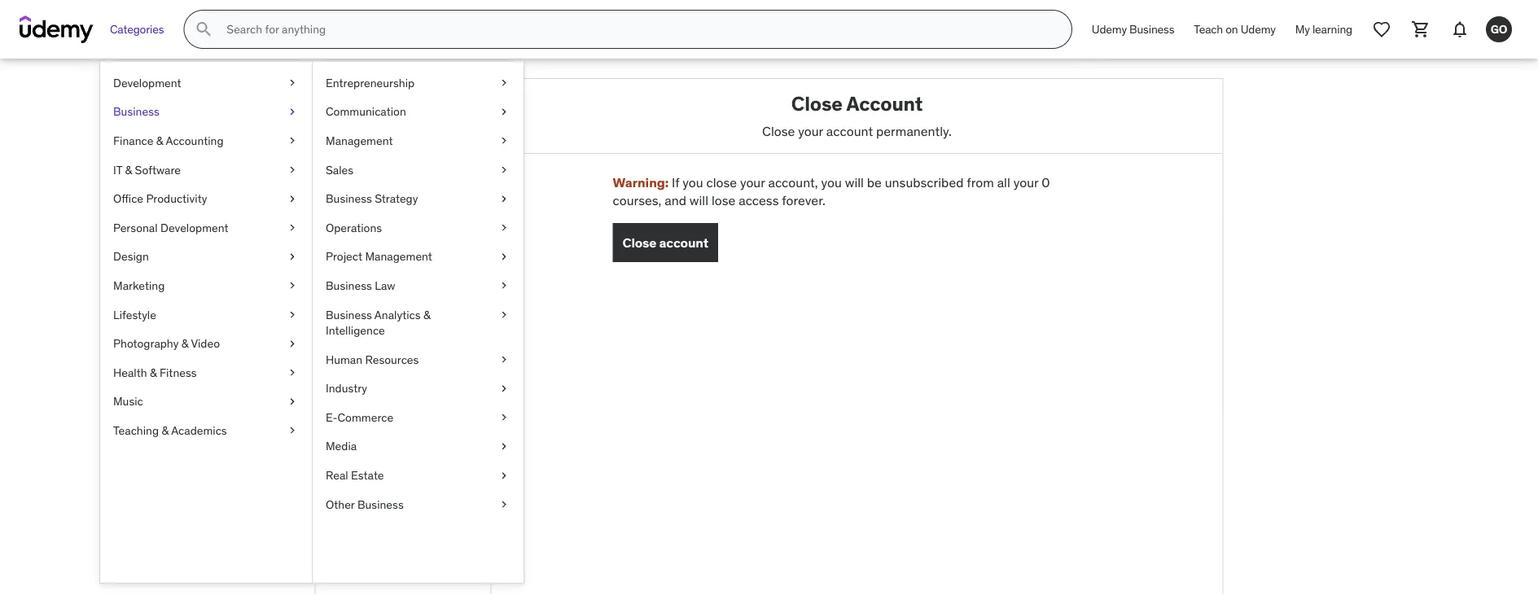 Task type: locate. For each thing, give the bounding box(es) containing it.
business up operations
[[326, 191, 372, 206]]

if
[[672, 174, 679, 191]]

xsmall image for business
[[286, 104, 299, 120]]

& right teaching
[[162, 423, 169, 438]]

0 vertical spatial account
[[826, 122, 873, 139]]

personal development
[[113, 220, 228, 235]]

udemy business link
[[1082, 10, 1184, 49]]

& for accounting
[[156, 133, 163, 148]]

lifestyle
[[113, 307, 156, 322]]

development
[[113, 75, 181, 90], [160, 220, 228, 235]]

account up "be"
[[826, 122, 873, 139]]

xsmall image inside communication link
[[498, 104, 511, 120]]

gary orlando
[[363, 202, 443, 219]]

account down photo
[[329, 316, 377, 333]]

wishlist image
[[1372, 20, 1392, 39]]

xsmall image for other business
[[498, 497, 511, 513]]

your
[[798, 122, 823, 139], [740, 174, 765, 191], [1014, 174, 1039, 191]]

it
[[113, 162, 122, 177]]

go
[[1491, 22, 1508, 36], [384, 124, 422, 157]]

xsmall image inside personal development link
[[286, 220, 299, 236]]

your left 0
[[1014, 174, 1039, 191]]

business up finance
[[113, 104, 159, 119]]

business up intelligence
[[326, 307, 372, 322]]

xsmall image inside management link
[[498, 133, 511, 149]]

categories button
[[100, 10, 174, 49]]

api
[[329, 440, 349, 456]]

& right "analytics"
[[423, 307, 430, 322]]

teach on udemy
[[1194, 22, 1276, 36]]

warning:
[[613, 174, 669, 191]]

xsmall image inside health & fitness "link"
[[286, 365, 299, 381]]

& inside 'link'
[[125, 162, 132, 177]]

0 horizontal spatial you
[[683, 174, 703, 191]]

human
[[326, 352, 363, 367]]

forever.
[[782, 192, 826, 209]]

development link
[[100, 68, 312, 97]]

business left teach
[[1130, 22, 1175, 36]]

account inside view public profile profile photo account security subscriptions payment methods privacy notifications api clients close account
[[365, 464, 411, 481]]

xsmall image for entrepreneurship
[[498, 75, 511, 91]]

teach
[[1194, 22, 1223, 36]]

business link
[[100, 97, 312, 126]]

xsmall image inside business law link
[[498, 278, 511, 294]]

0 horizontal spatial account
[[365, 464, 411, 481]]

development down categories dropdown button
[[113, 75, 181, 90]]

xsmall image inside teaching & academics link
[[286, 423, 299, 439]]

business inside business analytics & intelligence
[[326, 307, 372, 322]]

from
[[967, 174, 994, 191]]

development down office productivity link
[[160, 220, 228, 235]]

Search for anything text field
[[223, 15, 1052, 43]]

you right the if in the top of the page
[[683, 174, 703, 191]]

categories
[[110, 22, 164, 36]]

your up access
[[740, 174, 765, 191]]

you
[[683, 174, 703, 191], [821, 174, 842, 191]]

office productivity
[[113, 191, 207, 206]]

0 horizontal spatial your
[[740, 174, 765, 191]]

finance
[[113, 133, 153, 148]]

2 vertical spatial account
[[365, 464, 411, 481]]

2 horizontal spatial account
[[826, 122, 873, 139]]

&
[[156, 133, 163, 148], [125, 162, 132, 177], [423, 307, 430, 322], [181, 336, 188, 351], [150, 365, 157, 380], [162, 423, 169, 438]]

& right 'health'
[[150, 365, 157, 380]]

1 vertical spatial will
[[690, 192, 709, 209]]

1 horizontal spatial will
[[845, 174, 864, 191]]

sales link
[[313, 155, 524, 184]]

account
[[847, 91, 923, 116], [329, 316, 377, 333]]

1 horizontal spatial account
[[847, 91, 923, 116]]

xsmall image for photography & video
[[286, 336, 299, 352]]

software
[[135, 162, 181, 177]]

business for business analytics & intelligence
[[326, 307, 372, 322]]

1 horizontal spatial account
[[659, 234, 708, 251]]

& inside business analytics & intelligence
[[423, 307, 430, 322]]

xsmall image inside design link
[[286, 249, 299, 265]]

close account close your account permanently.
[[762, 91, 952, 139]]

access
[[739, 192, 779, 209]]

0 horizontal spatial go
[[384, 124, 422, 157]]

notifications link
[[316, 411, 491, 436]]

xsmall image inside the sales link
[[498, 162, 511, 178]]

xsmall image inside e-commerce link
[[498, 410, 511, 426]]

xsmall image for health & fitness
[[286, 365, 299, 381]]

health & fitness
[[113, 365, 197, 380]]

xsmall image inside "development" link
[[286, 75, 299, 91]]

0 vertical spatial management
[[326, 133, 393, 148]]

1 horizontal spatial udemy
[[1241, 22, 1276, 36]]

& right finance
[[156, 133, 163, 148]]

my learning
[[1296, 22, 1353, 36]]

resources
[[365, 352, 419, 367]]

sales
[[326, 162, 354, 177]]

account down api clients link
[[365, 464, 411, 481]]

all
[[997, 174, 1011, 191]]

business down project
[[326, 278, 372, 293]]

communication link
[[313, 97, 524, 126]]

xsmall image inside office productivity link
[[286, 191, 299, 207]]

estate
[[351, 468, 384, 483]]

learning
[[1313, 22, 1353, 36]]

xsmall image inside business analytics & intelligence link
[[498, 307, 511, 323]]

finance & accounting link
[[100, 126, 312, 155]]

industry
[[326, 381, 367, 396]]

business for business law
[[326, 278, 372, 293]]

music link
[[100, 387, 312, 416]]

photography
[[113, 336, 179, 351]]

xsmall image inside human resources "link"
[[498, 352, 511, 368]]

xsmall image inside music link
[[286, 394, 299, 410]]

account inside close account close your account permanently.
[[847, 91, 923, 116]]

xsmall image inside other business link
[[498, 497, 511, 513]]

xsmall image inside industry link
[[498, 381, 511, 397]]

xsmall image for communication
[[498, 104, 511, 120]]

real
[[326, 468, 348, 483]]

xsmall image for marketing
[[286, 278, 299, 294]]

account inside view public profile profile photo account security subscriptions payment methods privacy notifications api clients close account
[[329, 316, 377, 333]]

1 udemy from the left
[[1092, 22, 1127, 36]]

business analytics & intelligence link
[[313, 300, 524, 345]]

& inside "link"
[[150, 365, 157, 380]]

xsmall image inside entrepreneurship link
[[498, 75, 511, 91]]

0 vertical spatial development
[[113, 75, 181, 90]]

project management link
[[313, 242, 524, 271]]

& right it
[[125, 162, 132, 177]]

xsmall image
[[286, 75, 299, 91], [498, 75, 511, 91], [286, 104, 299, 120], [498, 133, 511, 149], [286, 162, 299, 178], [498, 191, 511, 207], [498, 220, 511, 236], [498, 278, 511, 294], [498, 307, 511, 323], [498, 352, 511, 368], [498, 381, 511, 397], [286, 394, 299, 410], [498, 410, 511, 426], [286, 423, 299, 439], [498, 468, 511, 484], [498, 497, 511, 513]]

1 horizontal spatial your
[[798, 122, 823, 139]]

account down and
[[659, 234, 708, 251]]

1 horizontal spatial go
[[1491, 22, 1508, 36]]

xsmall image inside "project management" link
[[498, 249, 511, 265]]

& left video
[[181, 336, 188, 351]]

permanently.
[[876, 122, 952, 139]]

account,
[[768, 174, 818, 191]]

xsmall image inside lifestyle link
[[286, 307, 299, 323]]

1 vertical spatial account
[[329, 316, 377, 333]]

on
[[1226, 22, 1238, 36]]

you up forever.
[[821, 174, 842, 191]]

your up account,
[[798, 122, 823, 139]]

xsmall image
[[498, 104, 511, 120], [286, 133, 299, 149], [498, 162, 511, 178], [286, 191, 299, 207], [286, 220, 299, 236], [286, 249, 299, 265], [498, 249, 511, 265], [286, 278, 299, 294], [286, 307, 299, 323], [286, 336, 299, 352], [286, 365, 299, 381], [498, 439, 511, 455]]

close
[[791, 91, 843, 116], [762, 122, 795, 139], [623, 234, 657, 251], [329, 464, 361, 481]]

business inside "link"
[[1130, 22, 1175, 36]]

your for you
[[740, 174, 765, 191]]

go right notifications icon
[[1491, 22, 1508, 36]]

privacy link
[[316, 386, 491, 411]]

media
[[326, 439, 357, 454]]

other business
[[326, 497, 404, 512]]

xsmall image inside media link
[[498, 439, 511, 455]]

photography & video
[[113, 336, 220, 351]]

video
[[191, 336, 220, 351]]

submit search image
[[194, 20, 214, 39]]

courses,
[[613, 192, 662, 209]]

xsmall image inside operations link
[[498, 220, 511, 236]]

business for business
[[113, 104, 159, 119]]

xsmall image for human resources
[[498, 352, 511, 368]]

will left "be"
[[845, 174, 864, 191]]

account up permanently.
[[847, 91, 923, 116]]

go down "communication"
[[384, 124, 422, 157]]

if you close your account, you will be unsubscribed from all your 0 courses, and will lose access forever.
[[613, 174, 1050, 209]]

0
[[1042, 174, 1050, 191]]

1 vertical spatial account
[[659, 234, 708, 251]]

account inside close account close your account permanently.
[[826, 122, 873, 139]]

lose
[[712, 192, 736, 209]]

xsmall image inside real estate link
[[498, 468, 511, 484]]

accounting
[[166, 133, 224, 148]]

0 horizontal spatial udemy
[[1092, 22, 1127, 36]]

business
[[1130, 22, 1175, 36], [113, 104, 159, 119], [326, 191, 372, 206], [326, 278, 372, 293], [326, 307, 372, 322], [357, 497, 404, 512]]

1 horizontal spatial you
[[821, 174, 842, 191]]

close account link
[[316, 461, 491, 486]]

will right and
[[690, 192, 709, 209]]

xsmall image for it & software
[[286, 162, 299, 178]]

business down the estate
[[357, 497, 404, 512]]

udemy business
[[1092, 22, 1175, 36]]

teaching & academics link
[[100, 416, 312, 445]]

xsmall image for real estate
[[498, 468, 511, 484]]

strategy
[[375, 191, 418, 206]]

management
[[326, 133, 393, 148], [365, 249, 432, 264]]

personal development link
[[100, 213, 312, 242]]

other
[[326, 497, 355, 512]]

entrepreneurship link
[[313, 68, 524, 97]]

fitness
[[160, 365, 197, 380]]

xsmall image inside it & software 'link'
[[286, 162, 299, 178]]

e-commerce
[[326, 410, 393, 425]]

xsmall image inside business link
[[286, 104, 299, 120]]

xsmall image for industry
[[498, 381, 511, 397]]

project management
[[326, 249, 432, 264]]

xsmall image for office productivity
[[286, 191, 299, 207]]

xsmall image for project management
[[498, 249, 511, 265]]

0 horizontal spatial account
[[329, 316, 377, 333]]

xsmall image inside marketing link
[[286, 278, 299, 294]]

& for fitness
[[150, 365, 157, 380]]

payment methods link
[[316, 362, 491, 386]]

security
[[380, 316, 428, 333]]

xsmall image inside photography & video link
[[286, 336, 299, 352]]

xsmall image inside business strategy link
[[498, 191, 511, 207]]

1 vertical spatial go
[[384, 124, 422, 157]]

business strategy link
[[313, 184, 524, 213]]

xsmall image for e-commerce
[[498, 410, 511, 426]]

0 vertical spatial account
[[847, 91, 923, 116]]

your for account
[[798, 122, 823, 139]]

xsmall image for operations
[[498, 220, 511, 236]]

xsmall image inside "finance & accounting" link
[[286, 133, 299, 149]]

your inside close account close your account permanently.
[[798, 122, 823, 139]]

industry link
[[313, 374, 524, 403]]



Task type: vqa. For each thing, say whether or not it's contained in the screenshot.
Project Management
yes



Task type: describe. For each thing, give the bounding box(es) containing it.
& for video
[[181, 336, 188, 351]]

subscriptions
[[329, 341, 409, 357]]

photo
[[329, 291, 363, 308]]

xsmall image for sales
[[498, 162, 511, 178]]

1 you from the left
[[683, 174, 703, 191]]

business law link
[[313, 271, 524, 300]]

my
[[1296, 22, 1310, 36]]

it & software
[[113, 162, 181, 177]]

marketing
[[113, 278, 165, 293]]

view
[[329, 242, 356, 258]]

other business link
[[313, 490, 524, 519]]

personal
[[113, 220, 158, 235]]

1 vertical spatial development
[[160, 220, 228, 235]]

notifications
[[329, 415, 403, 432]]

1 vertical spatial management
[[365, 249, 432, 264]]

2 horizontal spatial your
[[1014, 174, 1039, 191]]

management link
[[313, 126, 524, 155]]

xsmall image for teaching & academics
[[286, 423, 299, 439]]

business for business strategy
[[326, 191, 372, 206]]

productivity
[[146, 191, 207, 206]]

public
[[359, 242, 395, 258]]

xsmall image for personal development
[[286, 220, 299, 236]]

xsmall image for management
[[498, 133, 511, 149]]

close inside close account button
[[623, 234, 657, 251]]

shopping cart with 0 items image
[[1411, 20, 1431, 39]]

close inside view public profile profile photo account security subscriptions payment methods privacy notifications api clients close account
[[329, 464, 361, 481]]

& for academics
[[162, 423, 169, 438]]

law
[[375, 278, 395, 293]]

finance & accounting
[[113, 133, 224, 148]]

xsmall image for design
[[286, 249, 299, 265]]

clients
[[352, 440, 390, 456]]

entrepreneurship
[[326, 75, 415, 90]]

xsmall image for business law
[[498, 278, 511, 294]]

teaching & academics
[[113, 423, 227, 438]]

project
[[326, 249, 362, 264]]

0 vertical spatial go
[[1491, 22, 1508, 36]]

view public profile link
[[316, 238, 491, 263]]

udemy image
[[20, 15, 94, 43]]

human resources
[[326, 352, 419, 367]]

media link
[[313, 432, 524, 461]]

2 you from the left
[[821, 174, 842, 191]]

marketing link
[[100, 271, 312, 300]]

business law
[[326, 278, 395, 293]]

design link
[[100, 242, 312, 271]]

unsubscribed
[[885, 174, 964, 191]]

xsmall image for business analytics & intelligence
[[498, 307, 511, 323]]

intelligence
[[326, 323, 385, 338]]

e-
[[326, 410, 338, 425]]

xsmall image for development
[[286, 75, 299, 91]]

api clients link
[[316, 436, 491, 461]]

business strategy
[[326, 191, 418, 206]]

xsmall image for music
[[286, 394, 299, 410]]

design
[[113, 249, 149, 264]]

go link
[[1480, 10, 1519, 49]]

methods
[[383, 365, 434, 382]]

photo link
[[316, 287, 491, 312]]

music
[[113, 394, 143, 409]]

0 vertical spatial will
[[845, 174, 864, 191]]

communication
[[326, 104, 406, 119]]

xsmall image for media
[[498, 439, 511, 455]]

health & fitness link
[[100, 358, 312, 387]]

xsmall image for lifestyle
[[286, 307, 299, 323]]

account inside button
[[659, 234, 708, 251]]

subscriptions link
[[316, 337, 491, 362]]

business analytics & intelligence
[[326, 307, 430, 338]]

close account
[[623, 234, 708, 251]]

udemy inside "link"
[[1092, 22, 1127, 36]]

analytics
[[374, 307, 421, 322]]

xsmall image for finance & accounting
[[286, 133, 299, 149]]

operations
[[326, 220, 382, 235]]

academics
[[171, 423, 227, 438]]

it & software link
[[100, 155, 312, 184]]

payment
[[329, 365, 380, 382]]

2 udemy from the left
[[1241, 22, 1276, 36]]

office
[[113, 191, 143, 206]]

xsmall image for business strategy
[[498, 191, 511, 207]]

profile
[[329, 266, 366, 283]]

0 horizontal spatial will
[[690, 192, 709, 209]]

commerce
[[338, 410, 393, 425]]

operations link
[[313, 213, 524, 242]]

orlando
[[394, 202, 443, 219]]

account security link
[[316, 312, 491, 337]]

gary
[[363, 202, 391, 219]]

real estate link
[[313, 461, 524, 490]]

human resources link
[[313, 345, 524, 374]]

profile link
[[316, 263, 491, 287]]

office productivity link
[[100, 184, 312, 213]]

notifications image
[[1450, 20, 1470, 39]]

profile
[[398, 242, 435, 258]]

& for software
[[125, 162, 132, 177]]



